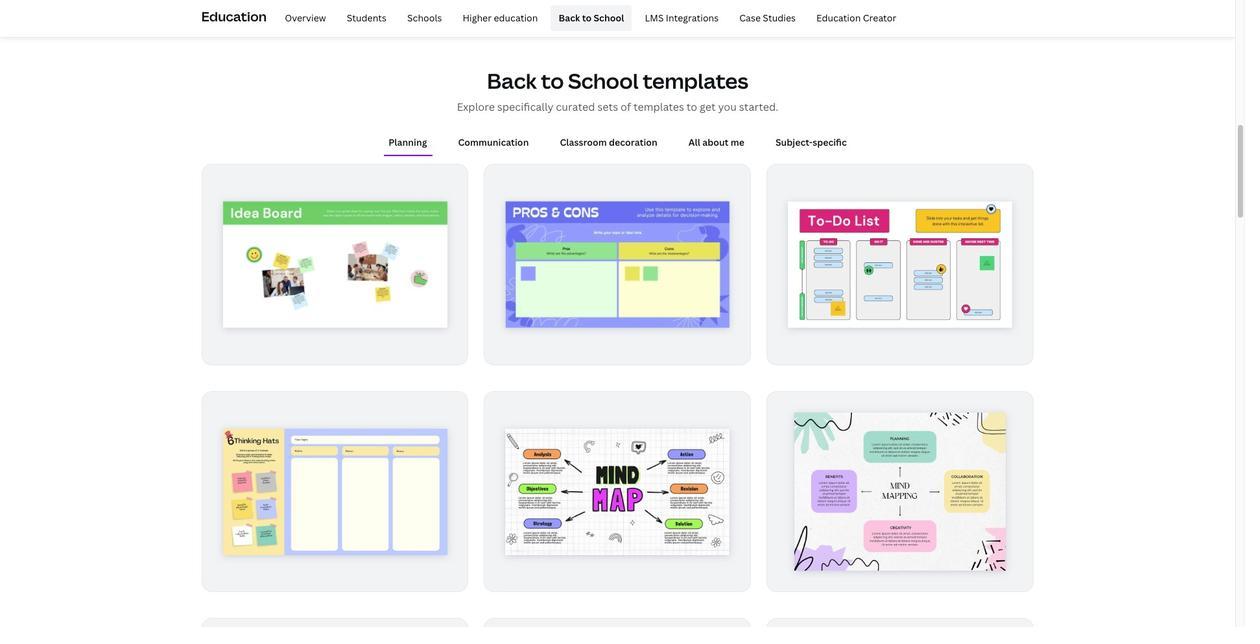 Task type: describe. For each thing, give the bounding box(es) containing it.
overview link
[[277, 5, 334, 31]]

lms integrations link
[[637, 5, 726, 31]]

planning
[[389, 136, 427, 149]]

classroom decoration
[[560, 136, 657, 149]]

get
[[700, 100, 716, 114]]

education
[[494, 12, 538, 24]]

subject-specific button
[[770, 130, 852, 155]]

communication
[[458, 136, 529, 149]]

menu bar containing overview
[[272, 5, 904, 31]]

specifically
[[497, 100, 553, 114]]

pro and con education whiteboard in blue green yellow playful shapes style image
[[505, 202, 730, 328]]

you
[[718, 100, 737, 114]]

case
[[739, 12, 761, 24]]

higher education link
[[455, 5, 546, 31]]

back to school link
[[551, 5, 632, 31]]

2 horizontal spatial to
[[687, 100, 697, 114]]

communication button
[[453, 130, 534, 155]]

curated
[[556, 100, 595, 114]]

creator
[[863, 12, 896, 24]]

school for back to school templates explore specifically curated sets of templates to get you started.
[[568, 67, 639, 95]]

subject-
[[776, 136, 813, 149]]

schools link
[[399, 5, 450, 31]]

all about me
[[689, 136, 744, 149]]

education creator link
[[809, 5, 904, 31]]

black white playful doodle mind map brainstorm image
[[505, 429, 730, 555]]

planning button
[[383, 130, 432, 155]]

schools
[[407, 12, 442, 24]]

classroom
[[560, 136, 607, 149]]

education for education creator
[[816, 12, 861, 24]]

1 vertical spatial templates
[[634, 100, 684, 114]]



Task type: vqa. For each thing, say whether or not it's contained in the screenshot.
Integrations
yes



Task type: locate. For each thing, give the bounding box(es) containing it.
templates
[[643, 67, 748, 95], [634, 100, 684, 114]]

subject-specific
[[776, 136, 847, 149]]

0 horizontal spatial to
[[541, 67, 564, 95]]

school inside menu bar
[[594, 12, 624, 24]]

school inside back to school templates explore specifically curated sets of templates to get you started.
[[568, 67, 639, 95]]

all about me button
[[683, 130, 750, 155]]

started.
[[739, 100, 778, 114]]

integrations
[[666, 12, 719, 24]]

of
[[621, 100, 631, 114]]

0 vertical spatial school
[[594, 12, 624, 24]]

back to school templates explore specifically curated sets of templates to get you started.
[[457, 67, 778, 114]]

to inside back to school link
[[582, 12, 592, 24]]

back inside back to school templates explore specifically curated sets of templates to get you started.
[[487, 67, 537, 95]]

colorful pastel 6 thinking hats pair work brainstorm image
[[223, 429, 447, 555]]

1 vertical spatial school
[[568, 67, 639, 95]]

to do list planning whiteboard in pink grey trendy stickers style image
[[788, 202, 1013, 328]]

1 vertical spatial back
[[487, 67, 537, 95]]

0 vertical spatial templates
[[643, 67, 748, 95]]

idea book whiteboard in colorful sticky notes style image
[[223, 202, 447, 328]]

me
[[731, 136, 744, 149]]

back inside menu bar
[[559, 12, 580, 24]]

lms
[[645, 12, 664, 24]]

case studies
[[739, 12, 796, 24]]

school up sets in the top of the page
[[568, 67, 639, 95]]

back right the education
[[559, 12, 580, 24]]

back
[[559, 12, 580, 24], [487, 67, 537, 95]]

back up specifically
[[487, 67, 537, 95]]

school for back to school
[[594, 12, 624, 24]]

case studies link
[[732, 5, 804, 31]]

1 horizontal spatial education
[[816, 12, 861, 24]]

templates right of
[[634, 100, 684, 114]]

1 horizontal spatial to
[[582, 12, 592, 24]]

studies
[[763, 12, 796, 24]]

to for back to school
[[582, 12, 592, 24]]

specific
[[813, 136, 847, 149]]

back for back to school templates explore specifically curated sets of templates to get you started.
[[487, 67, 537, 95]]

education creator
[[816, 12, 896, 24]]

explore
[[457, 100, 495, 114]]

education
[[201, 8, 267, 25], [816, 12, 861, 24]]

0 horizontal spatial back
[[487, 67, 537, 95]]

1 vertical spatial to
[[541, 67, 564, 95]]

higher education
[[463, 12, 538, 24]]

school left lms on the right top of the page
[[594, 12, 624, 24]]

2 vertical spatial to
[[687, 100, 697, 114]]

students
[[347, 12, 387, 24]]

school
[[594, 12, 624, 24], [568, 67, 639, 95]]

0 horizontal spatial education
[[201, 8, 267, 25]]

menu bar
[[272, 5, 904, 31]]

templates up get
[[643, 67, 748, 95]]

lms integrations
[[645, 12, 719, 24]]

to
[[582, 12, 592, 24], [541, 67, 564, 95], [687, 100, 697, 114]]

about
[[702, 136, 729, 149]]

decoration
[[609, 136, 657, 149]]

to for back to school templates explore specifically curated sets of templates to get you started.
[[541, 67, 564, 95]]

education inside menu bar
[[816, 12, 861, 24]]

0 vertical spatial back
[[559, 12, 580, 24]]

1 horizontal spatial back
[[559, 12, 580, 24]]

overview
[[285, 12, 326, 24]]

pastel creative brainstorm mind map image
[[795, 413, 1006, 572]]

higher
[[463, 12, 492, 24]]

classroom decoration button
[[555, 130, 663, 155]]

students link
[[339, 5, 394, 31]]

sets
[[597, 100, 618, 114]]

all
[[689, 136, 700, 149]]

back for back to school
[[559, 12, 580, 24]]

0 vertical spatial to
[[582, 12, 592, 24]]

back to school
[[559, 12, 624, 24]]

education for education
[[201, 8, 267, 25]]



